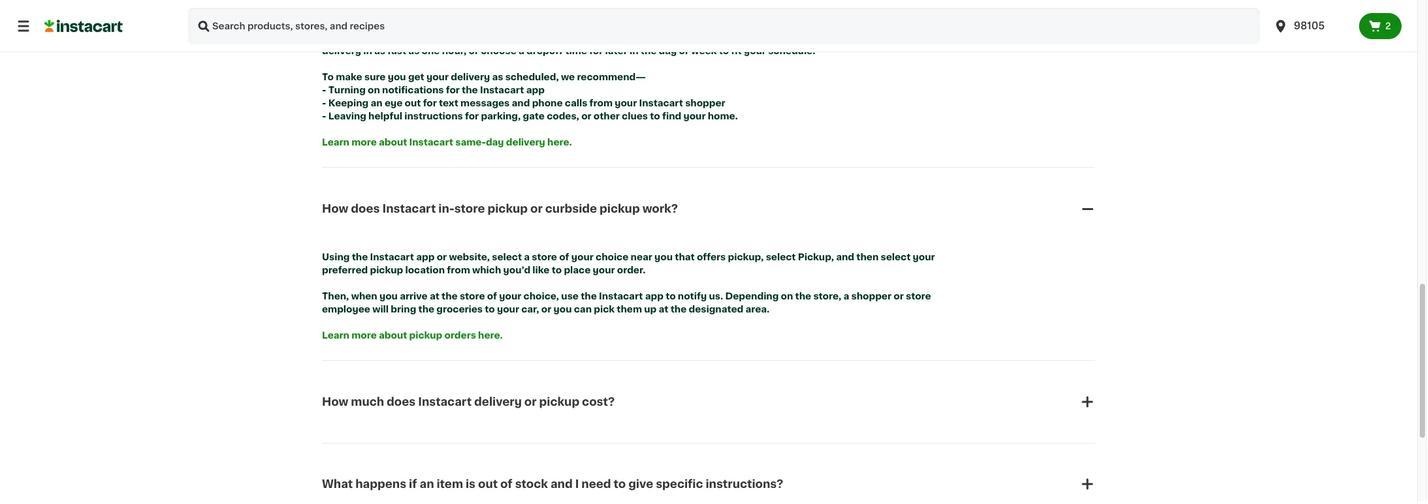 Task type: vqa. For each thing, say whether or not it's contained in the screenshot.
&
no



Task type: describe. For each thing, give the bounding box(es) containing it.
1 - from the top
[[322, 85, 326, 95]]

0 horizontal spatial choose
[[481, 46, 516, 55]]

and inside the to make sure you get your delivery as scheduled, we recommend— - turning on notifications for the instacart app - keeping an eye out for text messages and phone calls from your instacart shopper - leaving helpful instructions for parking, gate codes, or other clues to find your home.
[[512, 98, 530, 108]]

learn more about pickup orders here. link
[[322, 331, 503, 340]]

instacart inside how does instacart in-store pickup or curbside pickup work? dropdown button
[[382, 203, 436, 214]]

we
[[561, 72, 575, 82]]

designated
[[689, 305, 743, 314]]

make
[[336, 72, 362, 82]]

website,
[[449, 253, 490, 262]]

about inside the best part about instacart is that you can choose when you would like to schedule your delivery. you can get same-day delivery in as fast as one hour, or choose a dropoff time for later in the day or week to fit your schedule.
[[388, 33, 417, 42]]

you down use
[[554, 305, 572, 314]]

choice,
[[524, 292, 559, 301]]

text
[[439, 98, 458, 108]]

pickup,
[[728, 253, 764, 262]]

like inside the best part about instacart is that you can choose when you would like to schedule your delivery. you can get same-day delivery in as fast as one hour, or choose a dropoff time for later in the day or week to fit your schedule.
[[655, 33, 672, 42]]

2 in from the left
[[630, 46, 638, 55]]

keeping
[[328, 98, 369, 108]]

one
[[422, 46, 440, 55]]

98105
[[1294, 21, 1325, 31]]

order.
[[617, 266, 646, 275]]

use
[[561, 292, 579, 301]]

1 horizontal spatial here.
[[547, 138, 572, 147]]

notifications
[[382, 85, 444, 95]]

the down the notify
[[671, 305, 687, 314]]

pickup,
[[798, 253, 834, 262]]

the up "groceries"
[[442, 292, 458, 301]]

if
[[409, 480, 417, 490]]

and inside dropdown button
[[551, 480, 573, 490]]

instructions
[[404, 112, 463, 121]]

choice
[[596, 253, 629, 262]]

your down one
[[427, 72, 449, 82]]

then, when you arrive at the store of your choice, use the instacart app to notify us. depending on the store, a shopper or store employee will bring the groceries to your car, or you can pick them up at the designated area.
[[322, 292, 933, 314]]

same- inside the best part about instacart is that you can choose when you would like to schedule your delivery. you can get same-day delivery in as fast as one hour, or choose a dropoff time for later in the day or week to fit your schedule.
[[860, 33, 890, 42]]

your right fit
[[744, 46, 766, 55]]

codes,
[[547, 112, 579, 121]]

how much does instacart delivery or pickup cost? button
[[322, 379, 1095, 426]]

your left car,
[[497, 305, 519, 314]]

item
[[437, 480, 463, 490]]

how for how does instacart in-store pickup or curbside pickup work?
[[322, 203, 348, 214]]

groceries
[[437, 305, 483, 314]]

place
[[564, 266, 591, 275]]

your down choice
[[593, 266, 615, 275]]

1 in from the left
[[363, 46, 372, 55]]

to left the notify
[[666, 292, 676, 301]]

later
[[605, 46, 627, 55]]

learn more about pickup orders here.
[[322, 331, 503, 340]]

you'd
[[503, 266, 530, 275]]

dropoff
[[526, 46, 563, 55]]

calls
[[565, 98, 587, 108]]

them
[[617, 305, 642, 314]]

preferred
[[322, 266, 368, 275]]

to make sure you get your delivery as scheduled, we recommend— - turning on notifications for the instacart app - keeping an eye out for text messages and phone calls from your instacart shopper - leaving helpful instructions for parking, gate codes, or other clues to find your home.
[[322, 72, 738, 121]]

pickup down 'bring'
[[409, 331, 442, 340]]

store inside dropdown button
[[454, 203, 485, 214]]

pickup inside using the instacart app or website, select a store of your choice near you that offers pickup, select pickup, and then select your preferred pickup location from which you'd like to place your order.
[[370, 266, 403, 275]]

best
[[342, 33, 364, 42]]

work?
[[642, 203, 678, 214]]

which
[[472, 266, 501, 275]]

or inside using the instacart app or website, select a store of your choice near you that offers pickup, select pickup, and then select your preferred pickup location from which you'd like to place your order.
[[437, 253, 447, 262]]

to left schedule
[[674, 33, 684, 42]]

get inside the best part about instacart is that you can choose when you would like to schedule your delivery. you can get same-day delivery in as fast as one hour, or choose a dropoff time for later in the day or week to fit your schedule.
[[842, 33, 858, 42]]

98105 button
[[1265, 8, 1359, 44]]

about for pickup
[[379, 331, 407, 340]]

to
[[322, 72, 334, 82]]

time
[[565, 46, 587, 55]]

learn more about instacart same-day delivery here. link
[[322, 138, 572, 147]]

schedule
[[687, 33, 731, 42]]

how for how much does instacart delivery or pickup cost?
[[322, 397, 348, 408]]

instacart inside then, when you arrive at the store of your choice, use the instacart app to notify us. depending on the store, a shopper or store employee will bring the groceries to your car, or you can pick them up at the designated area.
[[599, 292, 643, 301]]

helpful
[[368, 112, 402, 121]]

home.
[[708, 112, 738, 121]]

on inside the to make sure you get your delivery as scheduled, we recommend— - turning on notifications for the instacart app - keeping an eye out for text messages and phone calls from your instacart shopper - leaving helpful instructions for parking, gate codes, or other clues to find your home.
[[368, 85, 380, 95]]

0 horizontal spatial at
[[430, 292, 439, 301]]

1 vertical spatial does
[[387, 397, 416, 408]]

for down messages
[[465, 112, 479, 121]]

then
[[856, 253, 879, 262]]

delivery.
[[758, 33, 799, 42]]

2 horizontal spatial can
[[822, 33, 840, 42]]

area.
[[746, 305, 770, 314]]

to inside using the instacart app or website, select a store of your choice near you that offers pickup, select pickup, and then select your preferred pickup location from which you'd like to place your order.
[[552, 266, 562, 275]]

out inside the to make sure you get your delivery as scheduled, we recommend— - turning on notifications for the instacart app - keeping an eye out for text messages and phone calls from your instacart shopper - leaving helpful instructions for parking, gate codes, or other clues to find your home.
[[405, 98, 421, 108]]

your right the find
[[683, 112, 706, 121]]

you
[[802, 33, 820, 42]]

employee
[[322, 305, 370, 314]]

the
[[322, 33, 340, 42]]

get inside the to make sure you get your delivery as scheduled, we recommend— - turning on notifications for the instacart app - keeping an eye out for text messages and phone calls from your instacart shopper - leaving helpful instructions for parking, gate codes, or other clues to find your home.
[[408, 72, 424, 82]]

what happens if an item is out of stock and i need to give specific instructions?
[[322, 480, 783, 490]]

how much does instacart delivery or pickup cost?
[[322, 397, 615, 408]]

for up text
[[446, 85, 460, 95]]

specific
[[656, 480, 703, 490]]

store,
[[813, 292, 841, 301]]

leaving
[[328, 112, 366, 121]]

shopper inside the to make sure you get your delivery as scheduled, we recommend— - turning on notifications for the instacart app - keeping an eye out for text messages and phone calls from your instacart shopper - leaving helpful instructions for parking, gate codes, or other clues to find your home.
[[685, 98, 725, 108]]

location
[[405, 266, 445, 275]]

week
[[691, 46, 717, 55]]

hour,
[[442, 46, 467, 55]]

98105 button
[[1273, 8, 1351, 44]]

need
[[582, 480, 611, 490]]

using
[[322, 253, 350, 262]]

fit
[[731, 46, 742, 55]]

pickup right in-
[[488, 203, 528, 214]]

1 horizontal spatial at
[[659, 305, 668, 314]]

pick
[[594, 305, 615, 314]]

schedule.
[[768, 46, 815, 55]]

recommend—
[[577, 72, 646, 82]]

instacart logo image
[[44, 18, 123, 34]]

will
[[372, 305, 389, 314]]

stock
[[515, 480, 548, 490]]

app inside then, when you arrive at the store of your choice, use the instacart app to notify us. depending on the store, a shopper or store employee will bring the groceries to your car, or you can pick them up at the designated area.
[[645, 292, 664, 301]]

how does instacart in-store pickup or curbside pickup work?
[[322, 203, 678, 214]]

pickup left cost?
[[539, 397, 579, 408]]

arrive
[[400, 292, 428, 301]]

the down the arrive
[[418, 305, 434, 314]]

what
[[322, 480, 353, 490]]

bring
[[391, 305, 416, 314]]

as inside the to make sure you get your delivery as scheduled, we recommend— - turning on notifications for the instacart app - keeping an eye out for text messages and phone calls from your instacart shopper - leaving helpful instructions for parking, gate codes, or other clues to find your home.
[[492, 72, 503, 82]]

instacart inside using the instacart app or website, select a store of your choice near you that offers pickup, select pickup, and then select your preferred pickup location from which you'd like to place your order.
[[370, 253, 414, 262]]

up
[[644, 305, 657, 314]]

the inside the best part about instacart is that you can choose when you would like to schedule your delivery. you can get same-day delivery in as fast as one hour, or choose a dropoff time for later in the day or week to fit your schedule.
[[641, 46, 657, 55]]



Task type: locate. For each thing, give the bounding box(es) containing it.
to right "groceries"
[[485, 305, 495, 314]]

day
[[890, 33, 909, 42], [659, 46, 677, 55], [486, 138, 504, 147]]

0 horizontal spatial shopper
[[685, 98, 725, 108]]

out inside dropdown button
[[478, 480, 498, 490]]

2 horizontal spatial app
[[645, 292, 664, 301]]

1 horizontal spatial in
[[630, 46, 638, 55]]

app inside using the instacart app or website, select a store of your choice near you that offers pickup, select pickup, and then select your preferred pickup location from which you'd like to place your order.
[[416, 253, 435, 262]]

as
[[374, 46, 385, 55], [408, 46, 420, 55], [492, 72, 503, 82]]

turning
[[328, 85, 366, 95]]

from inside using the instacart app or website, select a store of your choice near you that offers pickup, select pickup, and then select your preferred pickup location from which you'd like to place your order.
[[447, 266, 470, 275]]

does right much
[[387, 397, 416, 408]]

the up preferred
[[352, 253, 368, 262]]

get up notifications at the top left of the page
[[408, 72, 424, 82]]

0 horizontal spatial app
[[416, 253, 435, 262]]

0 horizontal spatial that
[[475, 33, 495, 42]]

1 vertical spatial choose
[[481, 46, 516, 55]]

1 horizontal spatial choose
[[537, 33, 573, 42]]

does
[[351, 203, 380, 214], [387, 397, 416, 408]]

for up instructions
[[423, 98, 437, 108]]

0 vertical spatial that
[[475, 33, 495, 42]]

give
[[628, 480, 653, 490]]

when inside the best part about instacart is that you can choose when you would like to schedule your delivery. you can get same-day delivery in as fast as one hour, or choose a dropoff time for later in the day or week to fit your schedule.
[[575, 33, 601, 42]]

0 vertical spatial at
[[430, 292, 439, 301]]

0 horizontal spatial like
[[533, 266, 550, 275]]

about down 'bring'
[[379, 331, 407, 340]]

app
[[526, 85, 545, 95], [416, 253, 435, 262], [645, 292, 664, 301]]

0 vertical spatial about
[[388, 33, 417, 42]]

when inside then, when you arrive at the store of your choice, use the instacart app to notify us. depending on the store, a shopper or store employee will bring the groceries to your car, or you can pick them up at the designated area.
[[351, 292, 377, 301]]

your up place at left bottom
[[571, 253, 594, 262]]

and inside using the instacart app or website, select a store of your choice near you that offers pickup, select pickup, and then select your preferred pickup location from which you'd like to place your order.
[[836, 253, 854, 262]]

out down notifications at the top left of the page
[[405, 98, 421, 108]]

0 vertical spatial from
[[590, 98, 613, 108]]

- down to
[[322, 85, 326, 95]]

0 horizontal spatial from
[[447, 266, 470, 275]]

an right if
[[420, 480, 434, 490]]

0 horizontal spatial can
[[518, 33, 535, 42]]

1 vertical spatial here.
[[478, 331, 503, 340]]

when
[[575, 33, 601, 42], [351, 292, 377, 301]]

2 vertical spatial of
[[500, 480, 513, 490]]

to left give
[[614, 480, 626, 490]]

a inside using the instacart app or website, select a store of your choice near you that offers pickup, select pickup, and then select your preferred pickup location from which you'd like to place your order.
[[524, 253, 530, 262]]

1 vertical spatial shopper
[[851, 292, 892, 301]]

choose up scheduled,
[[481, 46, 516, 55]]

depending
[[725, 292, 779, 301]]

0 horizontal spatial here.
[[478, 331, 503, 340]]

1 horizontal spatial and
[[551, 480, 573, 490]]

instacart inside how much does instacart delivery or pickup cost? dropdown button
[[418, 397, 472, 408]]

happens
[[355, 480, 406, 490]]

1 vertical spatial is
[[466, 480, 475, 490]]

-
[[322, 85, 326, 95], [322, 98, 326, 108], [322, 112, 326, 121]]

1 horizontal spatial an
[[420, 480, 434, 490]]

2 vertical spatial and
[[551, 480, 573, 490]]

1 vertical spatial get
[[408, 72, 424, 82]]

gate
[[523, 112, 545, 121]]

- left leaving
[[322, 112, 326, 121]]

1 horizontal spatial that
[[675, 253, 695, 262]]

1 vertical spatial from
[[447, 266, 470, 275]]

to left place at left bottom
[[552, 266, 562, 275]]

of for stock
[[500, 480, 513, 490]]

i
[[575, 480, 579, 490]]

get
[[842, 33, 858, 42], [408, 72, 424, 82]]

like right you'd
[[533, 266, 550, 275]]

1 vertical spatial same-
[[455, 138, 486, 147]]

instacart inside the best part about instacart is that you can choose when you would like to schedule your delivery. you can get same-day delivery in as fast as one hour, or choose a dropoff time for later in the day or week to fit your schedule.
[[419, 33, 463, 42]]

0 horizontal spatial of
[[487, 292, 497, 301]]

for
[[589, 46, 603, 55], [446, 85, 460, 95], [423, 98, 437, 108], [465, 112, 479, 121]]

1 horizontal spatial select
[[766, 253, 796, 262]]

1 vertical spatial learn
[[322, 331, 349, 340]]

0 vertical spatial choose
[[537, 33, 573, 42]]

1 vertical spatial app
[[416, 253, 435, 262]]

your
[[733, 33, 755, 42], [744, 46, 766, 55], [427, 72, 449, 82], [615, 98, 637, 108], [683, 112, 706, 121], [571, 253, 594, 262], [913, 253, 935, 262], [593, 266, 615, 275], [499, 292, 521, 301], [497, 305, 519, 314]]

when up will
[[351, 292, 377, 301]]

notify
[[678, 292, 707, 301]]

3 - from the top
[[322, 112, 326, 121]]

to
[[674, 33, 684, 42], [719, 46, 729, 55], [650, 112, 660, 121], [552, 266, 562, 275], [666, 292, 676, 301], [485, 305, 495, 314], [614, 480, 626, 490]]

would
[[624, 33, 653, 42]]

2 vertical spatial app
[[645, 292, 664, 301]]

1 more from the top
[[352, 138, 377, 147]]

the best part about instacart is that you can choose when you would like to schedule your delivery. you can get same-day delivery in as fast as one hour, or choose a dropoff time for later in the day or week to fit your schedule.
[[322, 33, 911, 55]]

on right depending
[[781, 292, 793, 301]]

2 learn from the top
[[322, 331, 349, 340]]

app up location
[[416, 253, 435, 262]]

is up hour,
[[465, 33, 473, 42]]

0 vertical spatial is
[[465, 33, 473, 42]]

app down scheduled,
[[526, 85, 545, 95]]

your up fit
[[733, 33, 755, 42]]

1 vertical spatial at
[[659, 305, 668, 314]]

delivery inside dropdown button
[[474, 397, 522, 408]]

delivery
[[322, 46, 361, 55], [451, 72, 490, 82], [506, 138, 545, 147], [474, 397, 522, 408]]

1 vertical spatial about
[[379, 138, 407, 147]]

is right item
[[466, 480, 475, 490]]

0 vertical spatial when
[[575, 33, 601, 42]]

that inside the best part about instacart is that you can choose when you would like to schedule your delivery. you can get same-day delivery in as fast as one hour, or choose a dropoff time for later in the day or week to fit your schedule.
[[475, 33, 495, 42]]

the left store,
[[795, 292, 811, 301]]

to inside the to make sure you get your delivery as scheduled, we recommend— - turning on notifications for the instacart app - keeping an eye out for text messages and phone calls from your instacart shopper - leaving helpful instructions for parking, gate codes, or other clues to find your home.
[[650, 112, 660, 121]]

part
[[366, 33, 386, 42]]

to left the find
[[650, 112, 660, 121]]

0 vertical spatial does
[[351, 203, 380, 214]]

fast
[[387, 46, 406, 55]]

of inside using the instacart app or website, select a store of your choice near you that offers pickup, select pickup, and then select your preferred pickup location from which you'd like to place your order.
[[559, 253, 569, 262]]

out
[[405, 98, 421, 108], [478, 480, 498, 490]]

store inside using the instacart app or website, select a store of your choice near you that offers pickup, select pickup, and then select your preferred pickup location from which you'd like to place your order.
[[532, 253, 557, 262]]

1 horizontal spatial get
[[842, 33, 858, 42]]

much
[[351, 397, 384, 408]]

the
[[641, 46, 657, 55], [462, 85, 478, 95], [352, 253, 368, 262], [442, 292, 458, 301], [581, 292, 597, 301], [795, 292, 811, 301], [418, 305, 434, 314], [671, 305, 687, 314]]

1 vertical spatial that
[[675, 253, 695, 262]]

of inside dropdown button
[[500, 480, 513, 490]]

1 vertical spatial a
[[524, 253, 530, 262]]

2 more from the top
[[352, 331, 377, 340]]

and left 'i'
[[551, 480, 573, 490]]

how does instacart in-store pickup or curbside pickup work? button
[[322, 185, 1095, 232]]

messages
[[461, 98, 510, 108]]

phone
[[532, 98, 563, 108]]

pickup
[[488, 203, 528, 214], [600, 203, 640, 214], [370, 266, 403, 275], [409, 331, 442, 340], [539, 397, 579, 408]]

1 vertical spatial when
[[351, 292, 377, 301]]

0 vertical spatial app
[[526, 85, 545, 95]]

from
[[590, 98, 613, 108], [447, 266, 470, 275]]

0 vertical spatial how
[[322, 203, 348, 214]]

0 vertical spatial here.
[[547, 138, 572, 147]]

a
[[519, 46, 524, 55], [524, 253, 530, 262], [844, 292, 849, 301]]

1 horizontal spatial like
[[655, 33, 672, 42]]

about down helpful
[[379, 138, 407, 147]]

0 horizontal spatial same-
[[455, 138, 486, 147]]

1 how from the top
[[322, 203, 348, 214]]

0 vertical spatial learn
[[322, 138, 349, 147]]

a inside the best part about instacart is that you can choose when you would like to schedule your delivery. you can get same-day delivery in as fast as one hour, or choose a dropoff time for later in the day or week to fit your schedule.
[[519, 46, 524, 55]]

1 vertical spatial out
[[478, 480, 498, 490]]

the down would
[[641, 46, 657, 55]]

from up other
[[590, 98, 613, 108]]

select
[[492, 253, 522, 262], [766, 253, 796, 262], [881, 253, 911, 262]]

of up place at left bottom
[[559, 253, 569, 262]]

here. down codes,
[[547, 138, 572, 147]]

you up scheduled,
[[497, 33, 515, 42]]

0 vertical spatial get
[[842, 33, 858, 42]]

on inside then, when you arrive at the store of your choice, use the instacart app to notify us. depending on the store, a shopper or store employee will bring the groceries to your car, or you can pick them up at the designated area.
[[781, 292, 793, 301]]

in-
[[438, 203, 454, 214]]

2
[[1385, 22, 1391, 31]]

an inside what happens if an item is out of stock and i need to give specific instructions? dropdown button
[[420, 480, 434, 490]]

app inside the to make sure you get your delivery as scheduled, we recommend— - turning on notifications for the instacart app - keeping an eye out for text messages and phone calls from your instacart shopper - leaving helpful instructions for parking, gate codes, or other clues to find your home.
[[526, 85, 545, 95]]

an up helpful
[[371, 98, 383, 108]]

3 select from the left
[[881, 253, 911, 262]]

pickup up the arrive
[[370, 266, 403, 275]]

shopper down then
[[851, 292, 892, 301]]

- left 'keeping'
[[322, 98, 326, 108]]

0 vertical spatial -
[[322, 85, 326, 95]]

find
[[662, 112, 681, 121]]

1 vertical spatial -
[[322, 98, 326, 108]]

for inside the best part about instacart is that you can choose when you would like to schedule your delivery. you can get same-day delivery in as fast as one hour, or choose a dropoff time for later in the day or week to fit your schedule.
[[589, 46, 603, 55]]

orders
[[444, 331, 476, 340]]

about for instacart
[[379, 138, 407, 147]]

delivery inside the to make sure you get your delivery as scheduled, we recommend— - turning on notifications for the instacart app - keeping an eye out for text messages and phone calls from your instacart shopper - leaving helpful instructions for parking, gate codes, or other clues to find your home.
[[451, 72, 490, 82]]

you inside using the instacart app or website, select a store of your choice near you that offers pickup, select pickup, and then select your preferred pickup location from which you'd like to place your order.
[[655, 253, 673, 262]]

then,
[[322, 292, 349, 301]]

0 vertical spatial like
[[655, 33, 672, 42]]

shopper inside then, when you arrive at the store of your choice, use the instacart app to notify us. depending on the store, a shopper or store employee will bring the groceries to your car, or you can pick them up at the designated area.
[[851, 292, 892, 301]]

1 select from the left
[[492, 253, 522, 262]]

learn down leaving
[[322, 138, 349, 147]]

2 vertical spatial a
[[844, 292, 849, 301]]

1 learn from the top
[[322, 138, 349, 147]]

1 horizontal spatial shopper
[[851, 292, 892, 301]]

0 horizontal spatial on
[[368, 85, 380, 95]]

1 vertical spatial on
[[781, 292, 793, 301]]

of down which
[[487, 292, 497, 301]]

at right the arrive
[[430, 292, 439, 301]]

how
[[322, 203, 348, 214], [322, 397, 348, 408]]

the inside using the instacart app or website, select a store of your choice near you that offers pickup, select pickup, and then select your preferred pickup location from which you'd like to place your order.
[[352, 253, 368, 262]]

1 horizontal spatial on
[[781, 292, 793, 301]]

what happens if an item is out of stock and i need to give specific instructions? button
[[322, 461, 1095, 502]]

does up preferred
[[351, 203, 380, 214]]

your up clues
[[615, 98, 637, 108]]

0 vertical spatial more
[[352, 138, 377, 147]]

learn
[[322, 138, 349, 147], [322, 331, 349, 340]]

more for learn more about instacart same-day delivery here.
[[352, 138, 377, 147]]

delivery inside the best part about instacart is that you can choose when you would like to schedule your delivery. you can get same-day delivery in as fast as one hour, or choose a dropoff time for later in the day or week to fit your schedule.
[[322, 46, 361, 55]]

clues
[[622, 112, 648, 121]]

can down use
[[574, 305, 592, 314]]

eye
[[385, 98, 403, 108]]

a up you'd
[[524, 253, 530, 262]]

the right use
[[581, 292, 597, 301]]

1 horizontal spatial when
[[575, 33, 601, 42]]

2 button
[[1359, 13, 1402, 39]]

you
[[497, 33, 515, 42], [603, 33, 622, 42], [388, 72, 406, 82], [655, 253, 673, 262], [379, 292, 398, 301], [554, 305, 572, 314]]

on
[[368, 85, 380, 95], [781, 292, 793, 301]]

near
[[631, 253, 652, 262]]

to inside dropdown button
[[614, 480, 626, 490]]

0 vertical spatial same-
[[860, 33, 890, 42]]

shopper
[[685, 98, 725, 108], [851, 292, 892, 301]]

0 vertical spatial on
[[368, 85, 380, 95]]

learn down the employee
[[322, 331, 349, 340]]

for right time
[[589, 46, 603, 55]]

using the instacart app or website, select a store of your choice near you that offers pickup, select pickup, and then select your preferred pickup location from which you'd like to place your order.
[[322, 253, 937, 275]]

can inside then, when you arrive at the store of your choice, use the instacart app to notify us. depending on the store, a shopper or store employee will bring the groceries to your car, or you can pick them up at the designated area.
[[574, 305, 592, 314]]

0 vertical spatial day
[[890, 33, 909, 42]]

1 horizontal spatial from
[[590, 98, 613, 108]]

a inside then, when you arrive at the store of your choice, use the instacart app to notify us. depending on the store, a shopper or store employee will bring the groceries to your car, or you can pick them up at the designated area.
[[844, 292, 849, 301]]

out right item
[[478, 480, 498, 490]]

0 vertical spatial a
[[519, 46, 524, 55]]

2 select from the left
[[766, 253, 796, 262]]

of inside then, when you arrive at the store of your choice, use the instacart app to notify us. depending on the store, a shopper or store employee will bring the groceries to your car, or you can pick them up at the designated area.
[[487, 292, 497, 301]]

a left 'dropoff' on the left of the page
[[519, 46, 524, 55]]

Search field
[[188, 8, 1260, 44]]

2 vertical spatial about
[[379, 331, 407, 340]]

is inside the best part about instacart is that you can choose when you would like to schedule your delivery. you can get same-day delivery in as fast as one hour, or choose a dropoff time for later in the day or week to fit your schedule.
[[465, 33, 473, 42]]

when up time
[[575, 33, 601, 42]]

you up later
[[603, 33, 622, 42]]

car,
[[521, 305, 539, 314]]

is inside dropdown button
[[466, 480, 475, 490]]

how left much
[[322, 397, 348, 408]]

0 vertical spatial an
[[371, 98, 383, 108]]

and left then
[[836, 253, 854, 262]]

2 horizontal spatial of
[[559, 253, 569, 262]]

a right store,
[[844, 292, 849, 301]]

0 horizontal spatial does
[[351, 203, 380, 214]]

learn for learn more about instacart same-day delivery here.
[[322, 138, 349, 147]]

0 vertical spatial shopper
[[685, 98, 725, 108]]

choose up 'dropoff' on the left of the page
[[537, 33, 573, 42]]

2 - from the top
[[322, 98, 326, 108]]

0 horizontal spatial an
[[371, 98, 383, 108]]

2 horizontal spatial day
[[890, 33, 909, 42]]

the inside the to make sure you get your delivery as scheduled, we recommend— - turning on notifications for the instacart app - keeping an eye out for text messages and phone calls from your instacart shopper - leaving helpful instructions for parking, gate codes, or other clues to find your home.
[[462, 85, 478, 95]]

you right near
[[655, 253, 673, 262]]

same- right you
[[860, 33, 890, 42]]

None search field
[[188, 8, 1260, 44]]

more
[[352, 138, 377, 147], [352, 331, 377, 340]]

in down part
[[363, 46, 372, 55]]

2 how from the top
[[322, 397, 348, 408]]

shopper up home.
[[685, 98, 725, 108]]

1 horizontal spatial of
[[500, 480, 513, 490]]

0 vertical spatial out
[[405, 98, 421, 108]]

that
[[475, 33, 495, 42], [675, 253, 695, 262]]

you up notifications at the top left of the page
[[388, 72, 406, 82]]

learn for learn more about pickup orders here.
[[322, 331, 349, 340]]

2 vertical spatial day
[[486, 138, 504, 147]]

0 horizontal spatial day
[[486, 138, 504, 147]]

0 horizontal spatial as
[[374, 46, 385, 55]]

1 horizontal spatial day
[[659, 46, 677, 55]]

as down part
[[374, 46, 385, 55]]

2 horizontal spatial select
[[881, 253, 911, 262]]

you inside the to make sure you get your delivery as scheduled, we recommend— - turning on notifications for the instacart app - keeping an eye out for text messages and phone calls from your instacart shopper - leaving helpful instructions for parking, gate codes, or other clues to find your home.
[[388, 72, 406, 82]]

1 vertical spatial and
[[836, 253, 854, 262]]

learn more about instacart same-day delivery here.
[[322, 138, 572, 147]]

1 vertical spatial how
[[322, 397, 348, 408]]

0 vertical spatial of
[[559, 253, 569, 262]]

2 horizontal spatial as
[[492, 72, 503, 82]]

other
[[594, 112, 620, 121]]

us.
[[709, 292, 723, 301]]

an inside the to make sure you get your delivery as scheduled, we recommend— - turning on notifications for the instacart app - keeping an eye out for text messages and phone calls from your instacart shopper - leaving helpful instructions for parking, gate codes, or other clues to find your home.
[[371, 98, 383, 108]]

your right then
[[913, 253, 935, 262]]

app up up
[[645, 292, 664, 301]]

your up car,
[[499, 292, 521, 301]]

you up will
[[379, 292, 398, 301]]

is for item
[[466, 480, 475, 490]]

at right up
[[659, 305, 668, 314]]

curbside
[[545, 203, 597, 214]]

to left fit
[[719, 46, 729, 55]]

how up using
[[322, 203, 348, 214]]

from down 'website,' at the left bottom
[[447, 266, 470, 275]]

more down leaving
[[352, 138, 377, 147]]

scheduled,
[[505, 72, 559, 82]]

in
[[363, 46, 372, 55], [630, 46, 638, 55]]

offers
[[697, 253, 726, 262]]

can right you
[[822, 33, 840, 42]]

select right pickup,
[[766, 253, 796, 262]]

of for your
[[487, 292, 497, 301]]

0 horizontal spatial in
[[363, 46, 372, 55]]

like right would
[[655, 33, 672, 42]]

choose
[[537, 33, 573, 42], [481, 46, 516, 55]]

as up messages
[[492, 72, 503, 82]]

that inside using the instacart app or website, select a store of your choice near you that offers pickup, select pickup, and then select your preferred pickup location from which you'd like to place your order.
[[675, 253, 695, 262]]

here. right orders
[[478, 331, 503, 340]]

0 horizontal spatial select
[[492, 253, 522, 262]]

about up fast
[[388, 33, 417, 42]]

like inside using the instacart app or website, select a store of your choice near you that offers pickup, select pickup, and then select your preferred pickup location from which you'd like to place your order.
[[533, 266, 550, 275]]

instacart
[[419, 33, 463, 42], [480, 85, 524, 95], [639, 98, 683, 108], [409, 138, 453, 147], [382, 203, 436, 214], [370, 253, 414, 262], [599, 292, 643, 301], [418, 397, 472, 408]]

or inside the to make sure you get your delivery as scheduled, we recommend— - turning on notifications for the instacart app - keeping an eye out for text messages and phone calls from your instacart shopper - leaving helpful instructions for parking, gate codes, or other clues to find your home.
[[581, 112, 591, 121]]

1 horizontal spatial app
[[526, 85, 545, 95]]

0 horizontal spatial when
[[351, 292, 377, 301]]

more down will
[[352, 331, 377, 340]]

0 horizontal spatial get
[[408, 72, 424, 82]]

here.
[[547, 138, 572, 147], [478, 331, 503, 340]]

parking,
[[481, 112, 521, 121]]

1 horizontal spatial same-
[[860, 33, 890, 42]]

1 vertical spatial more
[[352, 331, 377, 340]]

1 vertical spatial of
[[487, 292, 497, 301]]

select up you'd
[[492, 253, 522, 262]]

or
[[469, 46, 479, 55], [679, 46, 689, 55], [581, 112, 591, 121], [530, 203, 543, 214], [437, 253, 447, 262], [894, 292, 904, 301], [541, 305, 551, 314], [524, 397, 537, 408]]

cost?
[[582, 397, 615, 408]]

from inside the to make sure you get your delivery as scheduled, we recommend— - turning on notifications for the instacart app - keeping an eye out for text messages and phone calls from your instacart shopper - leaving helpful instructions for parking, gate codes, or other clues to find your home.
[[590, 98, 613, 108]]

is for instacart
[[465, 33, 473, 42]]

0 vertical spatial and
[[512, 98, 530, 108]]

1 horizontal spatial as
[[408, 46, 420, 55]]

0 horizontal spatial out
[[405, 98, 421, 108]]

on down 'sure'
[[368, 85, 380, 95]]

instructions?
[[706, 480, 783, 490]]

1 vertical spatial day
[[659, 46, 677, 55]]

1 vertical spatial an
[[420, 480, 434, 490]]

of left stock
[[500, 480, 513, 490]]

as left one
[[408, 46, 420, 55]]

pickup left work?
[[600, 203, 640, 214]]

in down would
[[630, 46, 638, 55]]

select right then
[[881, 253, 911, 262]]

can up 'dropoff' on the left of the page
[[518, 33, 535, 42]]

get right you
[[842, 33, 858, 42]]

more for learn more about pickup orders here.
[[352, 331, 377, 340]]

and up gate
[[512, 98, 530, 108]]

2 vertical spatial -
[[322, 112, 326, 121]]



